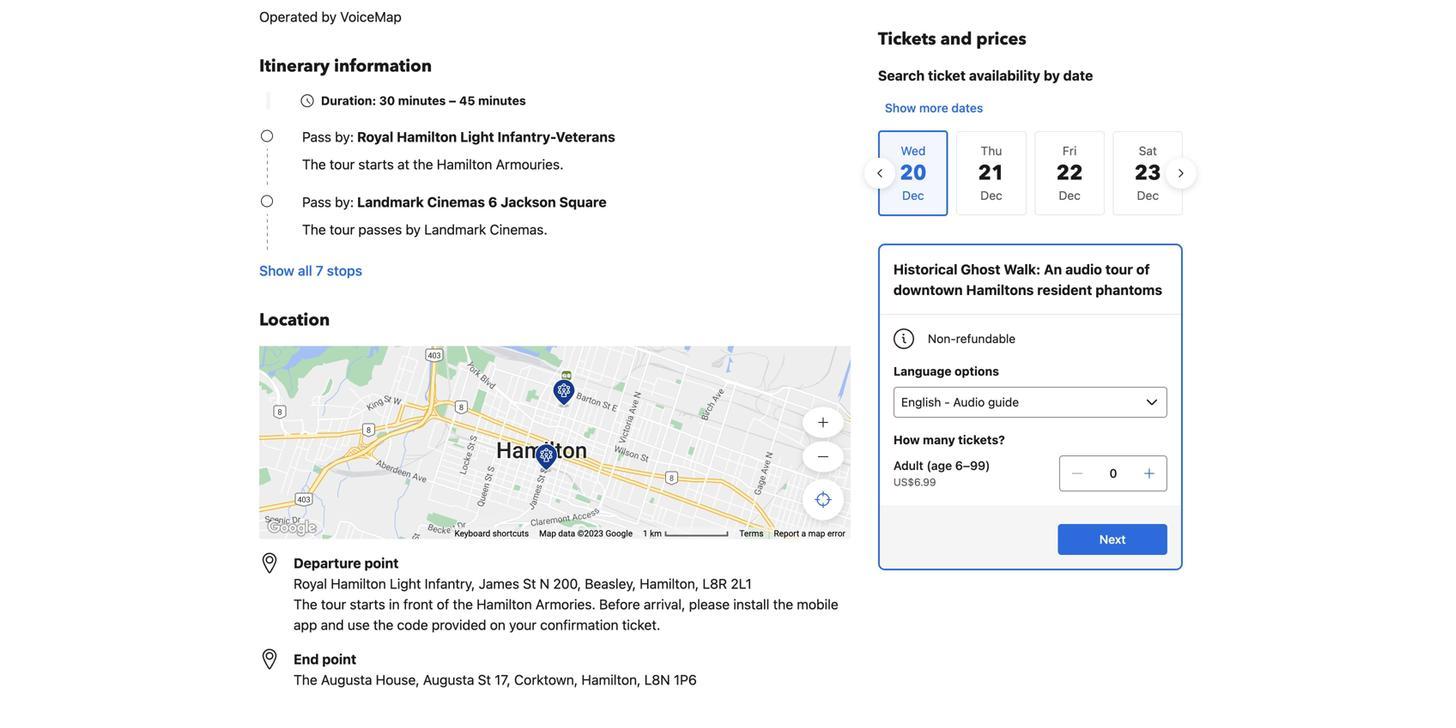 Task type: describe. For each thing, give the bounding box(es) containing it.
by for the tour passes by landmark cinemas.
[[406, 221, 421, 238]]

22
[[1056, 159, 1083, 188]]

infantry-
[[497, 129, 556, 145]]

the tour starts at the hamilton armouries.
[[302, 156, 564, 173]]

mobile
[[797, 597, 838, 613]]

refundable
[[956, 332, 1016, 346]]

adult
[[894, 459, 923, 473]]

pass by: royal hamilton light infantry-veterans
[[302, 129, 615, 145]]

(age
[[927, 459, 952, 473]]

map region
[[259, 346, 851, 540]]

hamilton down pass by: royal hamilton light infantry-veterans
[[437, 156, 492, 173]]

information
[[334, 55, 432, 78]]

jackson
[[501, 194, 556, 210]]

square
[[559, 194, 607, 210]]

report a map error
[[774, 529, 845, 539]]

n
[[540, 576, 550, 592]]

pass by: landmark cinemas 6 jackson square
[[302, 194, 607, 210]]

report a map error link
[[774, 529, 845, 539]]

google
[[606, 529, 633, 539]]

km
[[650, 529, 662, 539]]

house,
[[376, 672, 420, 688]]

end point the augusta house, augusta st 17, corktown, hamilton, l8n 1p6
[[294, 652, 697, 688]]

by: for landmark cinemas 6 jackson square
[[335, 194, 354, 210]]

l8r
[[703, 576, 727, 592]]

hamilton, inside end point the augusta house, augusta st 17, corktown, hamilton, l8n 1p6
[[582, 672, 641, 688]]

more
[[919, 101, 948, 115]]

ticket
[[928, 67, 966, 84]]

the inside end point the augusta house, augusta st 17, corktown, hamilton, l8n 1p6
[[294, 672, 317, 688]]

next button
[[1058, 524, 1167, 555]]

dec for 23
[[1137, 188, 1159, 203]]

map
[[539, 529, 556, 539]]

ghost
[[961, 261, 1001, 278]]

tour inside departure point royal hamilton light infantry, james st n 200, beasley, hamilton, l8r 2l1 the tour starts in front of the hamilton armories. before arrival, please install the mobile app and use the code provided on your confirmation ticket.
[[321, 597, 346, 613]]

1 minutes from the left
[[398, 94, 446, 108]]

2 augusta from the left
[[423, 672, 474, 688]]

l8n
[[644, 672, 670, 688]]

royal for departure
[[294, 576, 327, 592]]

app
[[294, 617, 317, 634]]

shortcuts
[[492, 529, 529, 539]]

by for search ticket availability by date
[[1044, 67, 1060, 84]]

200,
[[553, 576, 581, 592]]

sat 23 dec
[[1135, 144, 1161, 203]]

a
[[801, 529, 806, 539]]

phantoms
[[1096, 282, 1162, 298]]

beasley,
[[585, 576, 636, 592]]

keyboard shortcuts button
[[454, 528, 529, 540]]

adult (age 6–99) us$6.99
[[894, 459, 990, 488]]

terms link
[[739, 529, 764, 539]]

6
[[488, 194, 497, 210]]

historical ghost walk: an audio tour of downtown hamiltons resident phantoms
[[894, 261, 1162, 298]]

language
[[894, 364, 952, 379]]

fri 22 dec
[[1056, 144, 1083, 203]]

historical
[[894, 261, 958, 278]]

the right at
[[413, 156, 433, 173]]

on
[[490, 617, 506, 634]]

departure
[[294, 555, 361, 572]]

point for augusta
[[322, 652, 356, 668]]

1 augusta from the left
[[321, 672, 372, 688]]

non-refundable
[[928, 332, 1016, 346]]

©2023
[[577, 529, 603, 539]]

2l1
[[731, 576, 752, 592]]

21
[[978, 159, 1005, 188]]

keyboard
[[454, 529, 490, 539]]

infantry,
[[425, 576, 475, 592]]

provided
[[432, 617, 486, 634]]

keyboard shortcuts
[[454, 529, 529, 539]]

st inside end point the augusta house, augusta st 17, corktown, hamilton, l8n 1p6
[[478, 672, 491, 688]]

cinemas
[[427, 194, 485, 210]]

show more dates button
[[878, 93, 990, 124]]

armories.
[[536, 597, 596, 613]]

us$6.99
[[894, 476, 936, 488]]

hamiltons
[[966, 282, 1034, 298]]

map
[[808, 529, 825, 539]]

stops
[[327, 263, 362, 279]]

show for show more dates
[[885, 101, 916, 115]]

of inside departure point royal hamilton light infantry, james st n 200, beasley, hamilton, l8r 2l1 the tour starts in front of the hamilton armories. before arrival, please install the mobile app and use the code provided on your confirmation ticket.
[[437, 597, 449, 613]]

6–99)
[[955, 459, 990, 473]]

operated
[[259, 9, 318, 25]]

duration:
[[321, 94, 376, 108]]

cinemas.
[[490, 221, 547, 238]]

an
[[1044, 261, 1062, 278]]

itinerary
[[259, 55, 330, 78]]

downtown
[[894, 282, 963, 298]]

ticket.
[[622, 617, 660, 634]]

light for infantry-
[[460, 129, 494, 145]]

1
[[643, 529, 648, 539]]

at
[[397, 156, 409, 173]]

17,
[[495, 672, 511, 688]]

front
[[403, 597, 433, 613]]

voicemap
[[340, 9, 402, 25]]

use
[[348, 617, 370, 634]]

0 vertical spatial starts
[[358, 156, 394, 173]]

data
[[558, 529, 575, 539]]

audio
[[1065, 261, 1102, 278]]

show for show all 7 stops
[[259, 263, 294, 279]]

1 km button
[[638, 527, 734, 540]]

fri
[[1063, 144, 1077, 158]]

tour inside historical ghost walk: an audio tour of downtown hamiltons resident phantoms
[[1105, 261, 1133, 278]]

prices
[[976, 27, 1026, 51]]

pass for pass by: royal hamilton light infantry-veterans
[[302, 129, 331, 145]]

the tour passes by landmark cinemas.
[[302, 221, 547, 238]]



Task type: locate. For each thing, give the bounding box(es) containing it.
the down in
[[373, 617, 393, 634]]

the inside departure point royal hamilton light infantry, james st n 200, beasley, hamilton, l8r 2l1 the tour starts in front of the hamilton armories. before arrival, please install the mobile app and use the code provided on your confirmation ticket.
[[294, 597, 317, 613]]

royal inside departure point royal hamilton light infantry, james st n 200, beasley, hamilton, l8r 2l1 the tour starts in front of the hamilton armories. before arrival, please install the mobile app and use the code provided on your confirmation ticket.
[[294, 576, 327, 592]]

dec for 22
[[1059, 188, 1081, 203]]

0 vertical spatial show
[[885, 101, 916, 115]]

1 horizontal spatial minutes
[[478, 94, 526, 108]]

st
[[523, 576, 536, 592], [478, 672, 491, 688]]

armouries.
[[496, 156, 564, 173]]

pass down duration: in the top left of the page
[[302, 129, 331, 145]]

0 vertical spatial and
[[940, 27, 972, 51]]

search ticket availability by date
[[878, 67, 1093, 84]]

google image
[[264, 517, 320, 540]]

augusta right house,
[[423, 672, 474, 688]]

by: for royal hamilton light infantry-veterans
[[335, 129, 354, 145]]

1 horizontal spatial light
[[460, 129, 494, 145]]

the up show all 7 stops button
[[302, 221, 326, 238]]

options
[[955, 364, 999, 379]]

1 horizontal spatial landmark
[[424, 221, 486, 238]]

map data ©2023 google
[[539, 529, 633, 539]]

and
[[940, 27, 972, 51], [321, 617, 344, 634]]

code
[[397, 617, 428, 634]]

1 vertical spatial and
[[321, 617, 344, 634]]

walk:
[[1004, 261, 1041, 278]]

1 pass from the top
[[302, 129, 331, 145]]

dec inside thu 21 dec
[[981, 188, 1002, 203]]

0 horizontal spatial by
[[321, 9, 337, 25]]

operated by voicemap
[[259, 9, 402, 25]]

point
[[364, 555, 399, 572], [322, 652, 356, 668]]

hamilton down departure
[[331, 576, 386, 592]]

0 vertical spatial landmark
[[357, 194, 424, 210]]

0 horizontal spatial point
[[322, 652, 356, 668]]

light for infantry,
[[390, 576, 421, 592]]

dec down 21
[[981, 188, 1002, 203]]

pass for pass by: landmark cinemas 6 jackson square
[[302, 194, 331, 210]]

1 horizontal spatial point
[[364, 555, 399, 572]]

0
[[1110, 467, 1117, 481]]

tickets and prices
[[878, 27, 1026, 51]]

1 vertical spatial st
[[478, 672, 491, 688]]

0 vertical spatial royal
[[357, 129, 393, 145]]

1 vertical spatial landmark
[[424, 221, 486, 238]]

landmark down pass by: landmark cinemas 6 jackson square
[[424, 221, 486, 238]]

1 horizontal spatial of
[[1136, 261, 1150, 278]]

1 vertical spatial by
[[1044, 67, 1060, 84]]

search
[[878, 67, 925, 84]]

next
[[1099, 533, 1126, 547]]

0 horizontal spatial royal
[[294, 576, 327, 592]]

2 minutes from the left
[[478, 94, 526, 108]]

language options
[[894, 364, 999, 379]]

augusta
[[321, 672, 372, 688], [423, 672, 474, 688]]

the right install
[[773, 597, 793, 613]]

st inside departure point royal hamilton light infantry, james st n 200, beasley, hamilton, l8r 2l1 the tour starts in front of the hamilton armories. before arrival, please install the mobile app and use the code provided on your confirmation ticket.
[[523, 576, 536, 592]]

0 vertical spatial of
[[1136, 261, 1150, 278]]

1 horizontal spatial royal
[[357, 129, 393, 145]]

confirmation
[[540, 617, 619, 634]]

how
[[894, 433, 920, 447]]

tour left at
[[330, 156, 355, 173]]

light inside departure point royal hamilton light infantry, james st n 200, beasley, hamilton, l8r 2l1 the tour starts in front of the hamilton armories. before arrival, please install the mobile app and use the code provided on your confirmation ticket.
[[390, 576, 421, 592]]

by: up stops
[[335, 194, 354, 210]]

show left all
[[259, 263, 294, 279]]

0 vertical spatial light
[[460, 129, 494, 145]]

starts inside departure point royal hamilton light infantry, james st n 200, beasley, hamilton, l8r 2l1 the tour starts in front of the hamilton armories. before arrival, please install the mobile app and use the code provided on your confirmation ticket.
[[350, 597, 385, 613]]

2 horizontal spatial dec
[[1137, 188, 1159, 203]]

0 horizontal spatial show
[[259, 263, 294, 279]]

2 dec from the left
[[1059, 188, 1081, 203]]

pass up 7
[[302, 194, 331, 210]]

royal for pass
[[357, 129, 393, 145]]

tickets
[[878, 27, 936, 51]]

royal down departure
[[294, 576, 327, 592]]

pass
[[302, 129, 331, 145], [302, 194, 331, 210]]

hamilton, left l8n
[[582, 672, 641, 688]]

1 horizontal spatial augusta
[[423, 672, 474, 688]]

of up phantoms
[[1136, 261, 1150, 278]]

region
[[864, 124, 1197, 223]]

tour left passes
[[330, 221, 355, 238]]

45
[[459, 94, 475, 108]]

the up provided
[[453, 597, 473, 613]]

passes
[[358, 221, 402, 238]]

resident
[[1037, 282, 1092, 298]]

by right passes
[[406, 221, 421, 238]]

30
[[379, 94, 395, 108]]

dec down 22
[[1059, 188, 1081, 203]]

hamilton down "james"
[[477, 597, 532, 613]]

3 dec from the left
[[1137, 188, 1159, 203]]

show
[[885, 101, 916, 115], [259, 263, 294, 279]]

minutes right 45
[[478, 94, 526, 108]]

1 vertical spatial starts
[[350, 597, 385, 613]]

by right the "operated"
[[321, 9, 337, 25]]

minutes
[[398, 94, 446, 108], [478, 94, 526, 108]]

1 vertical spatial pass
[[302, 194, 331, 210]]

location
[[259, 309, 330, 332]]

non-
[[928, 332, 956, 346]]

1 by: from the top
[[335, 129, 354, 145]]

point inside end point the augusta house, augusta st 17, corktown, hamilton, l8n 1p6
[[322, 652, 356, 668]]

date
[[1063, 67, 1093, 84]]

dec inside sat 23 dec
[[1137, 188, 1159, 203]]

by left date
[[1044, 67, 1060, 84]]

the up app
[[294, 597, 317, 613]]

1 horizontal spatial dec
[[1059, 188, 1081, 203]]

please
[[689, 597, 730, 613]]

point right end at the left bottom of page
[[322, 652, 356, 668]]

1 vertical spatial light
[[390, 576, 421, 592]]

0 vertical spatial point
[[364, 555, 399, 572]]

region containing 21
[[864, 124, 1197, 223]]

of
[[1136, 261, 1150, 278], [437, 597, 449, 613]]

dec for 21
[[981, 188, 1002, 203]]

0 horizontal spatial st
[[478, 672, 491, 688]]

2 horizontal spatial by
[[1044, 67, 1060, 84]]

0 vertical spatial hamilton,
[[640, 576, 699, 592]]

1 horizontal spatial and
[[940, 27, 972, 51]]

show all 7 stops
[[259, 263, 362, 279]]

starts left at
[[358, 156, 394, 173]]

–
[[449, 94, 456, 108]]

0 vertical spatial by
[[321, 9, 337, 25]]

point inside departure point royal hamilton light infantry, james st n 200, beasley, hamilton, l8r 2l1 the tour starts in front of the hamilton armories. before arrival, please install the mobile app and use the code provided on your confirmation ticket.
[[364, 555, 399, 572]]

1 km
[[643, 529, 664, 539]]

hamilton, up arrival,
[[640, 576, 699, 592]]

2 pass from the top
[[302, 194, 331, 210]]

hamilton, inside departure point royal hamilton light infantry, james st n 200, beasley, hamilton, l8r 2l1 the tour starts in front of the hamilton armories. before arrival, please install the mobile app and use the code provided on your confirmation ticket.
[[640, 576, 699, 592]]

end
[[294, 652, 319, 668]]

thu 21 dec
[[978, 144, 1005, 203]]

dec down the 23
[[1137, 188, 1159, 203]]

0 horizontal spatial of
[[437, 597, 449, 613]]

hamilton up the tour starts at the hamilton armouries.
[[397, 129, 457, 145]]

0 horizontal spatial and
[[321, 617, 344, 634]]

many
[[923, 433, 955, 447]]

1p6
[[674, 672, 697, 688]]

terms
[[739, 529, 764, 539]]

augusta left house,
[[321, 672, 372, 688]]

1 vertical spatial show
[[259, 263, 294, 279]]

1 vertical spatial of
[[437, 597, 449, 613]]

arrival,
[[644, 597, 685, 613]]

james
[[479, 576, 519, 592]]

light down 45
[[460, 129, 494, 145]]

itinerary information
[[259, 55, 432, 78]]

starts up 'use'
[[350, 597, 385, 613]]

0 horizontal spatial dec
[[981, 188, 1002, 203]]

hamilton
[[397, 129, 457, 145], [437, 156, 492, 173], [331, 576, 386, 592], [477, 597, 532, 613]]

1 horizontal spatial st
[[523, 576, 536, 592]]

1 dec from the left
[[981, 188, 1002, 203]]

dates
[[952, 101, 983, 115]]

7
[[316, 263, 323, 279]]

landmark up passes
[[357, 194, 424, 210]]

0 vertical spatial by:
[[335, 129, 354, 145]]

23
[[1135, 159, 1161, 188]]

your
[[509, 617, 537, 634]]

0 horizontal spatial minutes
[[398, 94, 446, 108]]

the down duration: in the top left of the page
[[302, 156, 326, 173]]

tour down departure
[[321, 597, 346, 613]]

and up ticket
[[940, 27, 972, 51]]

the down end at the left bottom of page
[[294, 672, 317, 688]]

light
[[460, 129, 494, 145], [390, 576, 421, 592]]

tour up phantoms
[[1105, 261, 1133, 278]]

landmark
[[357, 194, 424, 210], [424, 221, 486, 238]]

st left '17,'
[[478, 672, 491, 688]]

of down infantry,
[[437, 597, 449, 613]]

royal down 30
[[357, 129, 393, 145]]

show down the search
[[885, 101, 916, 115]]

in
[[389, 597, 400, 613]]

availability
[[969, 67, 1040, 84]]

and inside departure point royal hamilton light infantry, james st n 200, beasley, hamilton, l8r 2l1 the tour starts in front of the hamilton armories. before arrival, please install the mobile app and use the code provided on your confirmation ticket.
[[321, 617, 344, 634]]

install
[[733, 597, 770, 613]]

of inside historical ghost walk: an audio tour of downtown hamiltons resident phantoms
[[1136, 261, 1150, 278]]

point for hamilton
[[364, 555, 399, 572]]

show all 7 stops button
[[259, 261, 362, 281]]

0 vertical spatial st
[[523, 576, 536, 592]]

corktown,
[[514, 672, 578, 688]]

report
[[774, 529, 799, 539]]

tickets?
[[958, 433, 1005, 447]]

2 by: from the top
[[335, 194, 354, 210]]

st left n
[[523, 576, 536, 592]]

and left 'use'
[[321, 617, 344, 634]]

1 horizontal spatial by
[[406, 221, 421, 238]]

1 vertical spatial by:
[[335, 194, 354, 210]]

0 horizontal spatial augusta
[[321, 672, 372, 688]]

1 vertical spatial hamilton,
[[582, 672, 641, 688]]

hamilton,
[[640, 576, 699, 592], [582, 672, 641, 688]]

point up in
[[364, 555, 399, 572]]

1 vertical spatial point
[[322, 652, 356, 668]]

light up in
[[390, 576, 421, 592]]

1 vertical spatial royal
[[294, 576, 327, 592]]

the
[[302, 156, 326, 173], [302, 221, 326, 238], [294, 597, 317, 613], [294, 672, 317, 688]]

before
[[599, 597, 640, 613]]

dec inside fri 22 dec
[[1059, 188, 1081, 203]]

0 vertical spatial pass
[[302, 129, 331, 145]]

veterans
[[556, 129, 615, 145]]

0 horizontal spatial landmark
[[357, 194, 424, 210]]

minutes left –
[[398, 94, 446, 108]]

1 horizontal spatial show
[[885, 101, 916, 115]]

by:
[[335, 129, 354, 145], [335, 194, 354, 210]]

0 horizontal spatial light
[[390, 576, 421, 592]]

by: down duration: in the top left of the page
[[335, 129, 354, 145]]

2 vertical spatial by
[[406, 221, 421, 238]]



Task type: vqa. For each thing, say whether or not it's contained in the screenshot.
the entire
no



